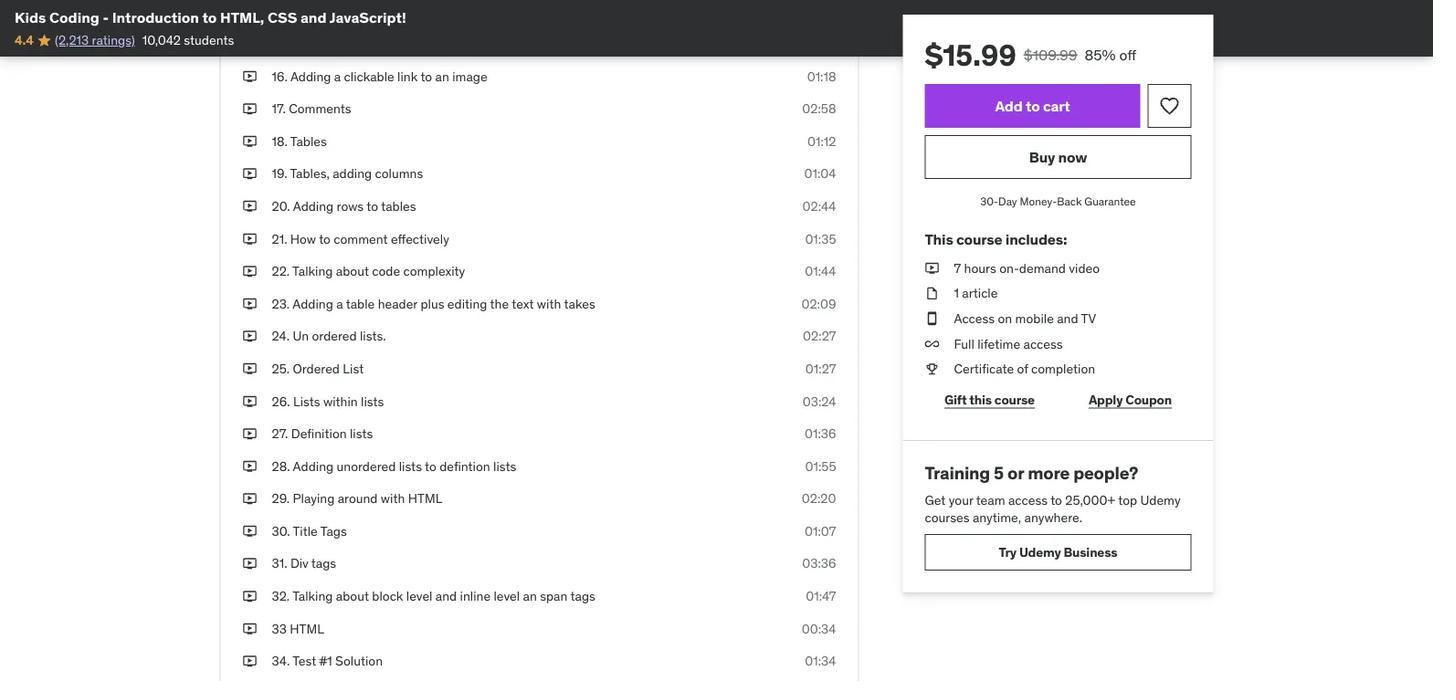 Task type: describe. For each thing, give the bounding box(es) containing it.
2 horizontal spatial the
[[490, 296, 509, 312]]

10,042
[[142, 32, 181, 48]]

03:24
[[803, 393, 836, 410]]

within
[[323, 393, 358, 410]]

to right the rows
[[367, 198, 378, 214]]

32. talking about block level and inline level an span tags
[[272, 588, 596, 605]]

this
[[925, 230, 953, 249]]

1 vertical spatial html
[[290, 621, 324, 637]]

32.
[[272, 588, 290, 605]]

17. comments
[[272, 100, 351, 117]]

0 vertical spatial of
[[476, 3, 487, 19]]

unordered
[[337, 458, 396, 475]]

xsmall image left 7
[[925, 259, 940, 277]]

apply coupon
[[1089, 392, 1172, 408]]

definition
[[291, 426, 347, 442]]

adding for 28.
[[293, 458, 334, 475]]

back
[[1057, 194, 1082, 208]]

xsmall image for 25. ordered list
[[243, 360, 257, 378]]

about for code
[[336, 263, 369, 279]]

try udemy business
[[999, 544, 1118, 561]]

02:20
[[802, 491, 836, 507]]

xsmall image for 16. adding a clickable link to an image
[[243, 67, 257, 85]]

introduction
[[112, 8, 199, 26]]

lists up unordered
[[350, 426, 373, 442]]

5
[[994, 462, 1004, 484]]

02:09
[[802, 296, 836, 312]]

anywhere.
[[1025, 510, 1083, 526]]

adding for 16.
[[290, 68, 331, 84]]

to right link
[[421, 68, 432, 84]]

code
[[372, 263, 400, 279]]

1 horizontal spatial the
[[420, 3, 438, 19]]

add
[[995, 96, 1023, 115]]

18. tables
[[272, 133, 327, 149]]

14. editing the hieght and the width of an image
[[272, 3, 543, 19]]

this course includes:
[[925, 230, 1067, 249]]

to left defintion
[[425, 458, 437, 475]]

10,042 students
[[142, 32, 234, 48]]

1 horizontal spatial tags
[[570, 588, 596, 605]]

width
[[441, 3, 473, 19]]

22.
[[272, 263, 290, 279]]

85%
[[1085, 45, 1116, 64]]

wishlist image
[[1159, 95, 1181, 117]]

on
[[998, 310, 1012, 327]]

buy now
[[1029, 147, 1087, 166]]

01:55
[[805, 458, 836, 475]]

23.
[[272, 296, 290, 312]]

01:18
[[807, 68, 836, 84]]

defintion
[[440, 458, 490, 475]]

34. test #1 solution
[[272, 653, 383, 670]]

02:44
[[803, 198, 836, 214]]

xsmall image for 30. title tags
[[243, 523, 257, 541]]

playing
[[293, 491, 335, 507]]

video
[[1069, 260, 1100, 276]]

span
[[540, 588, 568, 605]]

javascript!
[[330, 8, 406, 26]]

an for width
[[490, 3, 504, 19]]

20. adding rows to tables
[[272, 198, 416, 214]]

0 horizontal spatial udemy
[[1019, 544, 1061, 561]]

tables,
[[290, 165, 330, 182]]

kids
[[15, 8, 46, 26]]

$15.99
[[925, 37, 1017, 73]]

01:36
[[805, 426, 836, 442]]

xsmall image left 1
[[925, 285, 940, 303]]

28. adding unordered lists to defintion lists
[[272, 458, 516, 475]]

un
[[293, 328, 309, 344]]

xsmall image for 27. definition lists
[[243, 425, 257, 443]]

24. un ordered lists.
[[272, 328, 386, 344]]

0 vertical spatial course
[[956, 230, 1003, 249]]

$15.99 $109.99 85% off
[[925, 37, 1137, 73]]

30-day money-back guarantee
[[981, 194, 1136, 208]]

0 vertical spatial access
[[1024, 336, 1063, 352]]

about for block
[[336, 588, 369, 605]]

(2,213
[[55, 32, 89, 48]]

add to cart
[[995, 96, 1070, 115]]

full
[[954, 336, 975, 352]]

get
[[925, 492, 946, 508]]

lists.
[[360, 328, 386, 344]]

1 horizontal spatial image
[[507, 3, 543, 19]]

16. adding a clickable link to an image
[[272, 68, 487, 84]]

01:12
[[808, 133, 836, 149]]

comment
[[334, 230, 388, 247]]

a for clickable
[[334, 68, 341, 84]]

21. how to comment effectively
[[272, 230, 449, 247]]

article
[[962, 285, 998, 302]]

26.
[[272, 393, 290, 410]]

#1
[[319, 653, 332, 670]]

xsmall image for 29.  playing around with html
[[243, 490, 257, 508]]

div
[[290, 556, 309, 572]]

xsmall image left 28.
[[243, 458, 257, 476]]

02:58
[[802, 100, 836, 117]]

coupon
[[1126, 392, 1172, 408]]

money-
[[1020, 194, 1057, 208]]

and left inline
[[436, 588, 457, 605]]

day
[[999, 194, 1017, 208]]

try
[[999, 544, 1017, 561]]

tv
[[1081, 310, 1096, 327]]

tags
[[320, 523, 347, 540]]

text
[[512, 296, 534, 312]]

1 vertical spatial with
[[381, 491, 405, 507]]

1 vertical spatial image
[[452, 68, 487, 84]]

comments
[[289, 100, 351, 117]]

takes
[[564, 296, 595, 312]]

xsmall image left certificate
[[925, 360, 940, 378]]

to inside the training 5 or more people? get your team access to 25,000+ top udemy courses anytime, anywhere.
[[1051, 492, 1062, 508]]

xsmall image for 19. tables, adding columns
[[243, 165, 257, 183]]

xsmall image left 23.
[[243, 295, 257, 313]]

talking for 22.
[[292, 263, 333, 279]]

certificate of completion
[[954, 361, 1096, 377]]

on-
[[1000, 260, 1019, 276]]

training
[[925, 462, 990, 484]]



Task type: locate. For each thing, give the bounding box(es) containing it.
or
[[1008, 462, 1024, 484]]

30.
[[272, 523, 290, 540]]

2 level from the left
[[494, 588, 520, 605]]

gift
[[945, 392, 967, 408]]

14.
[[272, 3, 287, 19]]

completion
[[1032, 361, 1096, 377]]

buy now button
[[925, 135, 1192, 179]]

to up students
[[202, 8, 217, 26]]

1 vertical spatial tags
[[570, 588, 596, 605]]

demand
[[1019, 260, 1066, 276]]

effectively
[[391, 230, 449, 247]]

01:47
[[806, 588, 836, 605]]

1 vertical spatial udemy
[[1019, 544, 1061, 561]]

the left width
[[420, 3, 438, 19]]

1 vertical spatial access
[[1009, 492, 1048, 508]]

xsmall image left 24.
[[243, 328, 257, 345]]

xsmall image left 26. in the bottom of the page
[[243, 393, 257, 411]]

to inside button
[[1026, 96, 1040, 115]]

of right width
[[476, 3, 487, 19]]

xsmall image left access
[[925, 310, 940, 328]]

2 about from the top
[[336, 588, 369, 605]]

0 vertical spatial an
[[490, 3, 504, 19]]

0 horizontal spatial of
[[476, 3, 487, 19]]

to left "cart"
[[1026, 96, 1040, 115]]

xsmall image left 29.
[[243, 490, 257, 508]]

xsmall image left 18.
[[243, 132, 257, 150]]

and right css
[[301, 8, 327, 26]]

0 horizontal spatial level
[[406, 588, 433, 605]]

16.
[[272, 68, 288, 84]]

23. adding a table header plus editing the text with takes
[[272, 296, 595, 312]]

level right inline
[[494, 588, 520, 605]]

with down 28. adding unordered lists to defintion lists
[[381, 491, 405, 507]]

an left span
[[523, 588, 537, 605]]

udemy inside the training 5 or more people? get your team access to 25,000+ top udemy courses anytime, anywhere.
[[1141, 492, 1181, 508]]

ordered
[[293, 361, 340, 377]]

1 vertical spatial about
[[336, 588, 369, 605]]

a left table
[[336, 296, 343, 312]]

0 vertical spatial with
[[537, 296, 561, 312]]

adding right 23.
[[293, 296, 333, 312]]

0 vertical spatial talking
[[292, 263, 333, 279]]

xsmall image for 18. tables
[[243, 132, 257, 150]]

02:27
[[803, 328, 836, 344]]

xsmall image
[[243, 2, 257, 20], [243, 67, 257, 85], [243, 100, 257, 118], [243, 132, 257, 150], [243, 165, 257, 183], [243, 198, 257, 215], [243, 230, 257, 248], [243, 263, 257, 280], [925, 285, 940, 303], [925, 335, 940, 353], [243, 360, 257, 378], [243, 425, 257, 443], [243, 490, 257, 508], [243, 523, 257, 541], [243, 555, 257, 573], [243, 588, 257, 606], [243, 620, 257, 638], [243, 653, 257, 671]]

1 horizontal spatial with
[[537, 296, 561, 312]]

0 horizontal spatial html
[[290, 621, 324, 637]]

talking for 32.
[[292, 588, 333, 605]]

business
[[1064, 544, 1118, 561]]

an for inline
[[523, 588, 537, 605]]

hours
[[964, 260, 997, 276]]

and right the hieght
[[395, 3, 417, 19]]

add to cart button
[[925, 84, 1141, 128]]

0 vertical spatial udemy
[[1141, 492, 1181, 508]]

xsmall image for 33 html
[[243, 620, 257, 638]]

xsmall image left the "16."
[[243, 67, 257, 85]]

xsmall image left 19. at the top left of page
[[243, 165, 257, 183]]

access down mobile
[[1024, 336, 1063, 352]]

kids coding - introduction to html, css and javascript!
[[15, 8, 406, 26]]

of down full lifetime access
[[1017, 361, 1028, 377]]

1 vertical spatial of
[[1017, 361, 1028, 377]]

1 horizontal spatial of
[[1017, 361, 1028, 377]]

try udemy business link
[[925, 534, 1192, 571]]

1 about from the top
[[336, 263, 369, 279]]

html,
[[220, 8, 264, 26]]

27. definition lists
[[272, 426, 373, 442]]

xsmall image left "14."
[[243, 2, 257, 20]]

xsmall image for 32. talking about block level and inline level an span tags
[[243, 588, 257, 606]]

image
[[507, 3, 543, 19], [452, 68, 487, 84]]

level right block
[[406, 588, 433, 605]]

about up table
[[336, 263, 369, 279]]

an right link
[[435, 68, 449, 84]]

hieght
[[356, 3, 392, 19]]

top
[[1118, 492, 1138, 508]]

an right width
[[490, 3, 504, 19]]

xsmall image left 17.
[[243, 100, 257, 118]]

7
[[954, 260, 961, 276]]

course up hours
[[956, 230, 1003, 249]]

tags right span
[[570, 588, 596, 605]]

level
[[406, 588, 433, 605], [494, 588, 520, 605]]

tags right div
[[311, 556, 336, 572]]

html down 28. adding unordered lists to defintion lists
[[408, 491, 443, 507]]

xsmall image
[[925, 259, 940, 277], [243, 295, 257, 313], [925, 310, 940, 328], [243, 328, 257, 345], [925, 360, 940, 378], [243, 393, 257, 411], [243, 458, 257, 476]]

with
[[537, 296, 561, 312], [381, 491, 405, 507]]

this
[[970, 392, 992, 408]]

includes:
[[1006, 230, 1067, 249]]

link
[[397, 68, 418, 84]]

26. lists within lists
[[272, 393, 384, 410]]

about left block
[[336, 588, 369, 605]]

xsmall image left 31.
[[243, 555, 257, 573]]

4.4
[[15, 32, 33, 48]]

1 vertical spatial talking
[[292, 588, 333, 605]]

2 horizontal spatial an
[[523, 588, 537, 605]]

1 vertical spatial course
[[995, 392, 1035, 408]]

0 horizontal spatial with
[[381, 491, 405, 507]]

1 horizontal spatial an
[[490, 3, 504, 19]]

mobile
[[1016, 310, 1054, 327]]

adding for 20.
[[293, 198, 334, 214]]

how
[[290, 230, 316, 247]]

html right '33'
[[290, 621, 324, 637]]

list
[[343, 361, 364, 377]]

0 vertical spatial a
[[334, 68, 341, 84]]

image right link
[[452, 68, 487, 84]]

coding
[[49, 8, 100, 26]]

0 horizontal spatial an
[[435, 68, 449, 84]]

guarantee
[[1085, 194, 1136, 208]]

buy
[[1029, 147, 1055, 166]]

xsmall image for 34. test #1 solution
[[243, 653, 257, 671]]

xsmall image left 20.
[[243, 198, 257, 215]]

adding right 20.
[[293, 198, 334, 214]]

off
[[1119, 45, 1137, 64]]

0 vertical spatial html
[[408, 491, 443, 507]]

25,000+
[[1066, 492, 1116, 508]]

with right the text
[[537, 296, 561, 312]]

17.
[[272, 100, 286, 117]]

table
[[346, 296, 375, 312]]

0 vertical spatial image
[[507, 3, 543, 19]]

xsmall image for 20. adding rows to tables
[[243, 198, 257, 215]]

adding
[[290, 68, 331, 84], [293, 198, 334, 214], [293, 296, 333, 312], [293, 458, 334, 475]]

a left clickable
[[334, 68, 341, 84]]

0 horizontal spatial image
[[452, 68, 487, 84]]

00:34
[[802, 621, 836, 637]]

tables
[[290, 133, 327, 149]]

certificate
[[954, 361, 1014, 377]]

around
[[338, 491, 378, 507]]

more
[[1028, 462, 1070, 484]]

adding for 23.
[[293, 296, 333, 312]]

access inside the training 5 or more people? get your team access to 25,000+ top udemy courses anytime, anywhere.
[[1009, 492, 1048, 508]]

34.
[[272, 653, 290, 670]]

test
[[292, 653, 316, 670]]

xsmall image for 22. talking about code complexity
[[243, 263, 257, 280]]

1 vertical spatial a
[[336, 296, 343, 312]]

the left the text
[[490, 296, 509, 312]]

01:27
[[806, 361, 836, 377]]

ordered
[[312, 328, 357, 344]]

01:07
[[805, 523, 836, 540]]

lifetime
[[978, 336, 1021, 352]]

image right width
[[507, 3, 543, 19]]

your
[[949, 492, 974, 508]]

to right how
[[319, 230, 331, 247]]

1 vertical spatial an
[[435, 68, 449, 84]]

xsmall image left 25.
[[243, 360, 257, 378]]

and left tv
[[1057, 310, 1079, 327]]

talking
[[292, 263, 333, 279], [292, 588, 333, 605]]

xsmall image left '33'
[[243, 620, 257, 638]]

editing
[[290, 3, 331, 19]]

01:35
[[805, 230, 836, 247]]

to up anywhere. on the right of the page
[[1051, 492, 1062, 508]]

19.
[[272, 165, 287, 182]]

xsmall image left 22.
[[243, 263, 257, 280]]

adding right the "16."
[[290, 68, 331, 84]]

xsmall image left 32.
[[243, 588, 257, 606]]

talking right 22.
[[292, 263, 333, 279]]

2 vertical spatial an
[[523, 588, 537, 605]]

03:36
[[802, 556, 836, 572]]

the left the hieght
[[334, 3, 353, 19]]

31. div tags
[[272, 556, 336, 572]]

30. title tags
[[272, 523, 347, 540]]

xsmall image for 21. how to comment effectively
[[243, 230, 257, 248]]

2 talking from the top
[[292, 588, 333, 605]]

1 horizontal spatial level
[[494, 588, 520, 605]]

rows
[[337, 198, 364, 214]]

1 horizontal spatial udemy
[[1141, 492, 1181, 508]]

20.
[[272, 198, 290, 214]]

0 vertical spatial about
[[336, 263, 369, 279]]

tags
[[311, 556, 336, 572], [570, 588, 596, 605]]

1 talking from the top
[[292, 263, 333, 279]]

-
[[103, 8, 109, 26]]

lists right within on the left of page
[[361, 393, 384, 410]]

xsmall image left the 34.
[[243, 653, 257, 671]]

01:34
[[805, 653, 836, 670]]

1
[[954, 285, 959, 302]]

0 vertical spatial tags
[[311, 556, 336, 572]]

xsmall image left full
[[925, 335, 940, 353]]

course down certificate of completion
[[995, 392, 1035, 408]]

and
[[395, 3, 417, 19], [301, 8, 327, 26], [1057, 310, 1079, 327], [436, 588, 457, 605]]

access down or
[[1009, 492, 1048, 508]]

a for table
[[336, 296, 343, 312]]

apply coupon button
[[1069, 382, 1192, 418]]

gift this course
[[945, 392, 1035, 408]]

of
[[476, 3, 487, 19], [1017, 361, 1028, 377]]

css
[[268, 8, 297, 26]]

lists right unordered
[[399, 458, 422, 475]]

tables
[[381, 198, 416, 214]]

0 horizontal spatial the
[[334, 3, 353, 19]]

training 5 or more people? get your team access to 25,000+ top udemy courses anytime, anywhere.
[[925, 462, 1181, 526]]

udemy right top at the right
[[1141, 492, 1181, 508]]

talking right 32.
[[292, 588, 333, 605]]

lists right defintion
[[493, 458, 516, 475]]

to
[[202, 8, 217, 26], [421, 68, 432, 84], [1026, 96, 1040, 115], [367, 198, 378, 214], [319, 230, 331, 247], [425, 458, 437, 475], [1051, 492, 1062, 508]]

xsmall image for 17. comments
[[243, 100, 257, 118]]

27.
[[272, 426, 288, 442]]

xsmall image left 21.
[[243, 230, 257, 248]]

1 horizontal spatial html
[[408, 491, 443, 507]]

adding right 28.
[[293, 458, 334, 475]]

students
[[184, 32, 234, 48]]

xsmall image left 27. on the bottom of page
[[243, 425, 257, 443]]

xsmall image left 30.
[[243, 523, 257, 541]]

1 level from the left
[[406, 588, 433, 605]]

xsmall image for 31. div tags
[[243, 555, 257, 573]]

0 horizontal spatial tags
[[311, 556, 336, 572]]

udemy right try
[[1019, 544, 1061, 561]]



Task type: vqa. For each thing, say whether or not it's contained in the screenshot.


